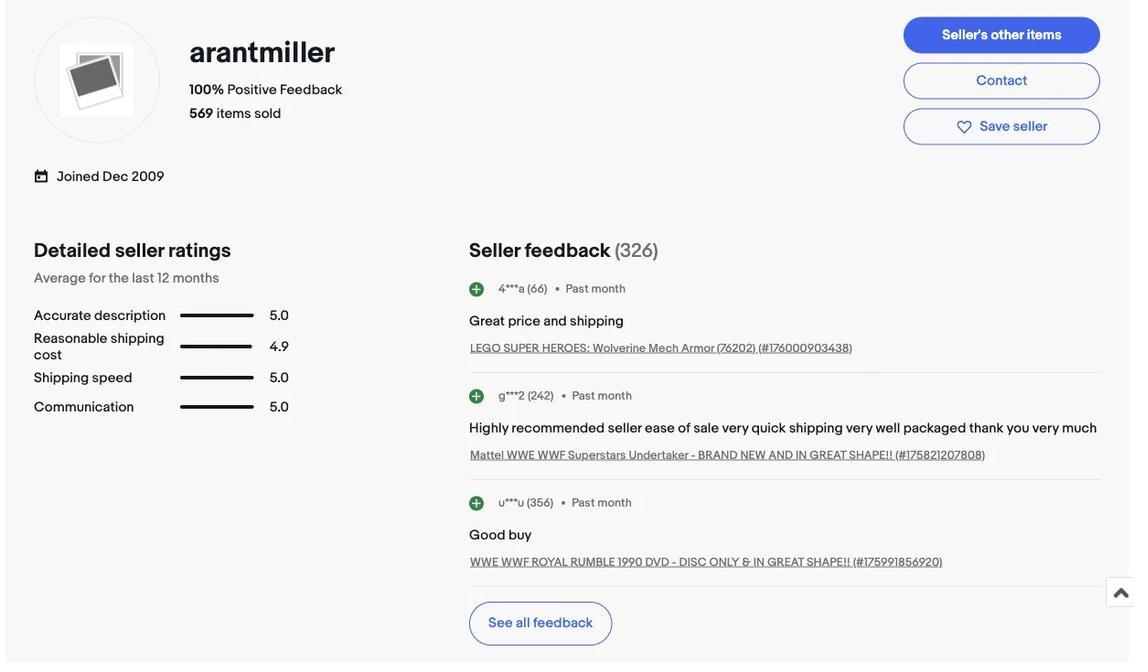 Task type: locate. For each thing, give the bounding box(es) containing it.
seller right save
[[1014, 118, 1048, 135]]

new
[[741, 448, 766, 462]]

detailed seller ratings
[[34, 239, 231, 263]]

0 horizontal spatial shipping
[[111, 330, 164, 347]]

shape!!
[[849, 448, 893, 462], [807, 555, 851, 570]]

month
[[592, 282, 626, 296], [598, 389, 632, 403], [598, 496, 632, 510]]

1 vertical spatial items
[[217, 106, 251, 122]]

(#176000903438)
[[759, 341, 853, 355]]

1 horizontal spatial very
[[846, 420, 873, 436]]

0 horizontal spatial in
[[754, 555, 765, 570]]

0 vertical spatial month
[[592, 282, 626, 296]]

great
[[469, 313, 505, 329]]

feedback
[[525, 239, 611, 263], [533, 615, 593, 631]]

0 vertical spatial shipping
[[570, 313, 624, 329]]

1 horizontal spatial -
[[691, 448, 696, 462]]

very
[[722, 420, 749, 436], [846, 420, 873, 436], [1033, 420, 1059, 436]]

0 horizontal spatial very
[[722, 420, 749, 436]]

1 horizontal spatial seller
[[608, 420, 642, 436]]

0 vertical spatial shape!!
[[849, 448, 893, 462]]

1 vertical spatial 5.0
[[270, 370, 289, 386]]

2 horizontal spatial seller
[[1014, 118, 1048, 135]]

12
[[157, 270, 170, 286]]

text__icon wrapper image
[[34, 167, 57, 184]]

1 vertical spatial seller
[[115, 239, 164, 263]]

seller up last
[[115, 239, 164, 263]]

0 vertical spatial great
[[810, 448, 847, 462]]

and
[[769, 448, 793, 462]]

dvd
[[645, 555, 670, 570]]

great
[[810, 448, 847, 462], [768, 555, 804, 570]]

great price and shipping
[[469, 313, 624, 329]]

100% positive feedback 569 items sold
[[189, 82, 343, 122]]

month down the (326)
[[592, 282, 626, 296]]

past up recommended
[[572, 389, 595, 403]]

- left brand
[[691, 448, 696, 462]]

0 vertical spatial 5.0
[[270, 307, 289, 324]]

in right &
[[754, 555, 765, 570]]

0 horizontal spatial -
[[672, 555, 677, 570]]

0 vertical spatial past
[[566, 282, 589, 296]]

1 vertical spatial past
[[572, 389, 595, 403]]

in right and
[[796, 448, 807, 462]]

save seller button
[[904, 108, 1101, 145]]

of
[[678, 420, 691, 436]]

1 vertical spatial wwf
[[501, 555, 529, 570]]

last
[[132, 270, 154, 286]]

feedback up (66)
[[525, 239, 611, 263]]

save seller
[[980, 118, 1048, 135]]

2 vertical spatial seller
[[608, 420, 642, 436]]

thank
[[970, 420, 1004, 436]]

1 very from the left
[[722, 420, 749, 436]]

- right dvd
[[672, 555, 677, 570]]

2 vertical spatial 5.0
[[270, 399, 289, 415]]

1 vertical spatial month
[[598, 389, 632, 403]]

rumble
[[571, 555, 615, 570]]

0 horizontal spatial seller
[[115, 239, 164, 263]]

feedback right all
[[533, 615, 593, 631]]

past month down seller feedback (326)
[[566, 282, 626, 296]]

1 horizontal spatial wwe
[[507, 448, 535, 462]]

highly recommended seller ease of sale very quick shipping very well packaged thank you very much
[[469, 420, 1097, 436]]

arantmiller
[[189, 35, 334, 71]]

great right &
[[768, 555, 804, 570]]

arantmiller image
[[60, 43, 134, 116]]

4.9
[[270, 338, 289, 355]]

(66)
[[528, 282, 548, 296]]

past up and
[[566, 282, 589, 296]]

2 5.0 from the top
[[270, 370, 289, 386]]

1 vertical spatial shipping
[[111, 330, 164, 347]]

5.0
[[270, 307, 289, 324], [270, 370, 289, 386], [270, 399, 289, 415]]

see
[[489, 615, 513, 631]]

good buy
[[469, 527, 532, 543]]

0 vertical spatial past month
[[566, 282, 626, 296]]

very right you
[[1033, 420, 1059, 436]]

seller's other items link
[[904, 17, 1101, 53]]

g***2 (242)
[[499, 389, 554, 403]]

month for shipping
[[592, 282, 626, 296]]

1 vertical spatial in
[[754, 555, 765, 570]]

2 very from the left
[[846, 420, 873, 436]]

wwe down good
[[470, 555, 499, 570]]

0 horizontal spatial wwe
[[470, 555, 499, 570]]

seller inside button
[[1014, 118, 1048, 135]]

quick
[[752, 420, 786, 436]]

average
[[34, 270, 86, 286]]

(242)
[[528, 389, 554, 403]]

items down positive
[[217, 106, 251, 122]]

2 vertical spatial shipping
[[789, 420, 843, 436]]

shipping down description
[[111, 330, 164, 347]]

heroes:
[[542, 341, 590, 355]]

in
[[796, 448, 807, 462], [754, 555, 765, 570]]

shape!! down well
[[849, 448, 893, 462]]

1 vertical spatial past month
[[572, 389, 632, 403]]

seller left ease
[[608, 420, 642, 436]]

very left well
[[846, 420, 873, 436]]

past month down wolverine
[[572, 389, 632, 403]]

past right (356)
[[572, 496, 595, 510]]

great right and
[[810, 448, 847, 462]]

2 horizontal spatial very
[[1033, 420, 1059, 436]]

0 horizontal spatial items
[[217, 106, 251, 122]]

for
[[89, 270, 105, 286]]

highly
[[469, 420, 509, 436]]

items
[[1027, 26, 1062, 43], [217, 106, 251, 122]]

0 vertical spatial -
[[691, 448, 696, 462]]

other
[[991, 26, 1024, 43]]

shipping up and
[[789, 420, 843, 436]]

2009
[[132, 169, 164, 185]]

past month down superstars
[[572, 496, 632, 510]]

0 vertical spatial in
[[796, 448, 807, 462]]

lego super heroes: wolverine mech armor (76202) (#176000903438) link
[[470, 341, 853, 355]]

mech
[[649, 341, 679, 355]]

0 vertical spatial wwe
[[507, 448, 535, 462]]

recommended
[[512, 420, 605, 436]]

wwe wwf royal rumble 1990 dvd - disc only & in great shape!! (#175991856920) link
[[470, 555, 943, 570]]

1 5.0 from the top
[[270, 307, 289, 324]]

past month
[[566, 282, 626, 296], [572, 389, 632, 403], [572, 496, 632, 510]]

shipping up wolverine
[[570, 313, 624, 329]]

you
[[1007, 420, 1030, 436]]

1 vertical spatial great
[[768, 555, 804, 570]]

0 vertical spatial seller
[[1014, 118, 1048, 135]]

&
[[742, 555, 751, 570]]

1 vertical spatial -
[[672, 555, 677, 570]]

1 horizontal spatial shipping
[[570, 313, 624, 329]]

1 horizontal spatial wwf
[[538, 448, 566, 462]]

wwf down buy
[[501, 555, 529, 570]]

month down wolverine
[[598, 389, 632, 403]]

shape!! left '(#175991856920)' at the bottom right of the page
[[807, 555, 851, 570]]

seller for detailed
[[115, 239, 164, 263]]

seller
[[469, 239, 521, 263]]

-
[[691, 448, 696, 462], [672, 555, 677, 570]]

wwe right mattel
[[507, 448, 535, 462]]

4***a
[[499, 282, 525, 296]]

1 horizontal spatial items
[[1027, 26, 1062, 43]]

wwe
[[507, 448, 535, 462], [470, 555, 499, 570]]

1 horizontal spatial great
[[810, 448, 847, 462]]

wwf down recommended
[[538, 448, 566, 462]]

past for seller
[[572, 389, 595, 403]]

month down superstars
[[598, 496, 632, 510]]

0 horizontal spatial great
[[768, 555, 804, 570]]

past for and
[[566, 282, 589, 296]]

items right other
[[1027, 26, 1062, 43]]

very up mattel wwe wwf superstars undertaker - brand new and in great shape!! (#175821207808) link
[[722, 420, 749, 436]]



Task type: vqa. For each thing, say whether or not it's contained in the screenshot.
4***a
yes



Task type: describe. For each thing, give the bounding box(es) containing it.
packaged
[[904, 420, 967, 436]]

arantmiller link
[[189, 35, 340, 71]]

undertaker
[[629, 448, 689, 462]]

(356)
[[527, 496, 554, 510]]

disc
[[680, 555, 707, 570]]

feedback
[[280, 82, 343, 98]]

lego
[[470, 341, 501, 355]]

0 vertical spatial items
[[1027, 26, 1062, 43]]

mattel
[[470, 448, 504, 462]]

super
[[504, 341, 540, 355]]

see all feedback link
[[469, 602, 613, 646]]

0 horizontal spatial wwf
[[501, 555, 529, 570]]

reasonable shipping cost
[[34, 330, 164, 363]]

3 5.0 from the top
[[270, 399, 289, 415]]

shipping
[[34, 370, 89, 386]]

buy
[[509, 527, 532, 543]]

contact link
[[904, 62, 1101, 99]]

past month for seller
[[572, 389, 632, 403]]

good
[[469, 527, 506, 543]]

brand
[[698, 448, 738, 462]]

ease
[[645, 420, 675, 436]]

description
[[94, 307, 166, 324]]

1 horizontal spatial in
[[796, 448, 807, 462]]

mattel wwe wwf superstars undertaker - brand new and in great shape!! (#175821207808) link
[[470, 448, 986, 462]]

accurate description
[[34, 307, 166, 324]]

cost
[[34, 347, 62, 363]]

sale
[[694, 420, 719, 436]]

(76202)
[[717, 341, 756, 355]]

average for the last 12 months
[[34, 270, 220, 286]]

joined
[[57, 169, 99, 185]]

2 vertical spatial past month
[[572, 496, 632, 510]]

5.0 for speed
[[270, 370, 289, 386]]

seller's
[[943, 26, 988, 43]]

mattel wwe wwf superstars undertaker - brand new and in great shape!! (#175821207808)
[[470, 448, 986, 462]]

4***a (66)
[[499, 282, 548, 296]]

100%
[[189, 82, 224, 98]]

ratings
[[168, 239, 231, 263]]

items inside the 100% positive feedback 569 items sold
[[217, 106, 251, 122]]

1 vertical spatial wwe
[[470, 555, 499, 570]]

see all feedback
[[489, 615, 593, 631]]

months
[[173, 270, 220, 286]]

royal
[[532, 555, 568, 570]]

armor
[[682, 341, 715, 355]]

seller feedback (326)
[[469, 239, 659, 263]]

sold
[[254, 106, 281, 122]]

1 vertical spatial feedback
[[533, 615, 593, 631]]

reasonable
[[34, 330, 107, 347]]

price
[[508, 313, 541, 329]]

3 very from the left
[[1033, 420, 1059, 436]]

lego super heroes: wolverine mech armor (76202) (#176000903438)
[[470, 341, 853, 355]]

well
[[876, 420, 901, 436]]

all
[[516, 615, 530, 631]]

communication
[[34, 399, 134, 415]]

0 vertical spatial wwf
[[538, 448, 566, 462]]

the
[[109, 270, 129, 286]]

0 vertical spatial feedback
[[525, 239, 611, 263]]

contact
[[977, 72, 1028, 89]]

much
[[1063, 420, 1097, 436]]

accurate
[[34, 307, 91, 324]]

(326)
[[615, 239, 659, 263]]

month for ease
[[598, 389, 632, 403]]

1 vertical spatial shape!!
[[807, 555, 851, 570]]

seller for save
[[1014, 118, 1048, 135]]

2 vertical spatial past
[[572, 496, 595, 510]]

g***2
[[499, 389, 525, 403]]

only
[[710, 555, 740, 570]]

detailed
[[34, 239, 111, 263]]

joined dec 2009
[[57, 169, 164, 185]]

wwe wwf royal rumble 1990 dvd - disc only & in great shape!! (#175991856920)
[[470, 555, 943, 570]]

569
[[189, 106, 214, 122]]

wolverine
[[593, 341, 646, 355]]

5.0 for description
[[270, 307, 289, 324]]

shipping inside reasonable shipping cost
[[111, 330, 164, 347]]

u***u (356)
[[499, 496, 554, 510]]

(#175821207808)
[[896, 448, 986, 462]]

dec
[[103, 169, 129, 185]]

1990
[[618, 555, 643, 570]]

u***u
[[499, 496, 525, 510]]

seller's other items
[[943, 26, 1062, 43]]

speed
[[92, 370, 132, 386]]

shipping speed
[[34, 370, 132, 386]]

2 horizontal spatial shipping
[[789, 420, 843, 436]]

2 vertical spatial month
[[598, 496, 632, 510]]

(#175991856920)
[[853, 555, 943, 570]]

positive
[[227, 82, 277, 98]]

past month for and
[[566, 282, 626, 296]]

superstars
[[568, 448, 626, 462]]

save
[[980, 118, 1011, 135]]



